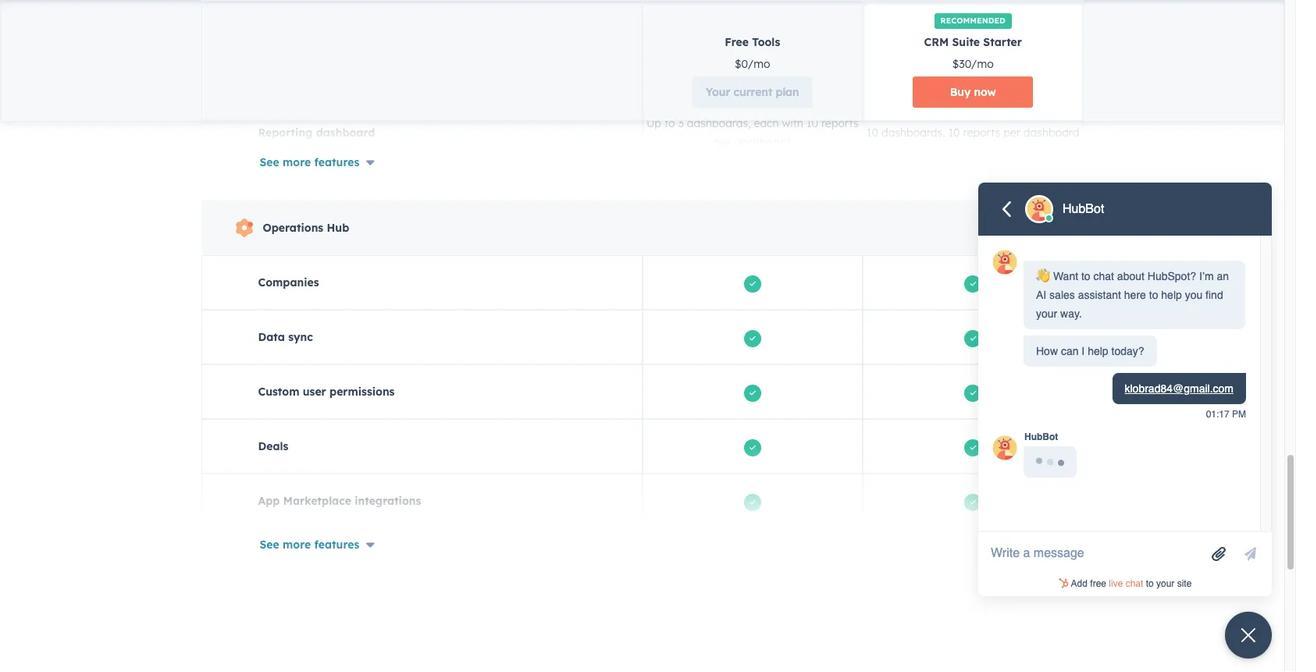 Task type: describe. For each thing, give the bounding box(es) containing it.
data sync
[[258, 330, 313, 344]]

10 inside the up to 3 dashboards, each with 10 reports per dashboard
[[807, 116, 819, 130]]

up
[[647, 116, 662, 130]]

branding for 1 blog includes hubspot branding
[[777, 71, 824, 85]]

1 horizontal spatial 10
[[867, 126, 879, 140]]

reports inside the up to 3 dashboards, each with 10 reports per dashboard
[[822, 116, 859, 130]]

1 horizontal spatial dashboards,
[[882, 126, 946, 140]]

up to 3 dashboards, each with 10 reports per dashboard
[[647, 116, 859, 149]]

crm suite starter $30 /mo
[[924, 35, 1022, 71]]

operations hub
[[263, 221, 349, 235]]

content
[[258, 2, 301, 16]]

includes
[[682, 71, 726, 85]]

current
[[734, 85, 773, 99]]

hubspot for remove
[[948, 71, 994, 85]]

data
[[258, 330, 285, 344]]

2 horizontal spatial 10
[[949, 126, 960, 140]]

reporting
[[258, 126, 313, 140]]

to
[[665, 116, 675, 130]]

chat widget region
[[957, 145, 1285, 672]]

your
[[706, 85, 731, 99]]

content delivery network (cdn)
[[258, 2, 433, 16]]

1 more from the top
[[283, 155, 311, 169]]

1 horizontal spatial per
[[1004, 126, 1021, 140]]

2 see from the top
[[260, 538, 279, 552]]

$30
[[953, 57, 971, 71]]

user
[[303, 385, 326, 399]]

1 features from the top
[[314, 155, 359, 169]]

dashboard inside the up to 3 dashboards, each with 10 reports per dashboard
[[735, 135, 791, 149]]

1 horizontal spatial reports
[[963, 126, 1001, 140]]

1 see from the top
[[260, 155, 279, 169]]

free
[[725, 35, 749, 49]]

buy
[[950, 85, 971, 99]]

hub
[[327, 221, 349, 235]]

custom
[[258, 385, 299, 399]]

10 dashboards, 10 reports per dashboard
[[867, 126, 1080, 140]]

2 more from the top
[[283, 538, 311, 552]]

custom user permissions
[[258, 385, 395, 399]]

integrations
[[355, 494, 421, 508]]

1 for includes
[[737, 52, 742, 66]]

blog for remove
[[966, 52, 989, 66]]

permissions
[[330, 385, 395, 399]]

/mo inside free tools $0 /mo
[[748, 57, 770, 71]]

deals
[[258, 440, 289, 454]]



Task type: locate. For each thing, give the bounding box(es) containing it.
1 inside 1 blog remove hubspot branding
[[958, 52, 963, 66]]

per
[[1004, 126, 1021, 140], [715, 135, 732, 149]]

dashboards,
[[687, 116, 751, 130], [882, 126, 946, 140]]

10
[[807, 116, 819, 130], [867, 126, 879, 140], [949, 126, 960, 140]]

dashboards, down 'remove'
[[882, 126, 946, 140]]

blog for includes
[[745, 52, 768, 66]]

0 vertical spatial see more features
[[260, 155, 359, 169]]

0 horizontal spatial dashboard
[[316, 126, 375, 140]]

per down your
[[715, 135, 732, 149]]

see
[[260, 155, 279, 169], [260, 538, 279, 552]]

0 vertical spatial features
[[314, 155, 359, 169]]

branding inside the 1 blog includes hubspot branding
[[777, 71, 824, 85]]

delivery
[[304, 2, 349, 16]]

0 horizontal spatial reports
[[822, 116, 859, 130]]

suite
[[952, 35, 980, 49]]

companies
[[258, 276, 319, 290]]

0 vertical spatial see
[[260, 155, 279, 169]]

0 vertical spatial more
[[283, 155, 311, 169]]

dashboards, down your
[[687, 116, 751, 130]]

more down "reporting"
[[283, 155, 311, 169]]

$0
[[735, 57, 748, 71]]

2 hubspot from the left
[[948, 71, 994, 85]]

1 vertical spatial see more features button
[[234, 530, 386, 561]]

network
[[352, 2, 397, 16]]

reporting dashboard
[[258, 126, 375, 140]]

see down "reporting"
[[260, 155, 279, 169]]

blog inside the 1 blog includes hubspot branding
[[745, 52, 768, 66]]

features
[[314, 155, 359, 169], [314, 538, 359, 552]]

0 horizontal spatial 1
[[737, 52, 742, 66]]

blog down tools on the right top
[[745, 52, 768, 66]]

branding for 1 blog remove hubspot branding
[[997, 71, 1043, 85]]

1 see more features from the top
[[260, 155, 359, 169]]

1
[[737, 52, 742, 66], [958, 52, 963, 66]]

remove
[[904, 71, 945, 85]]

hubspot
[[729, 71, 774, 85], [948, 71, 994, 85]]

crm
[[924, 35, 949, 49]]

see down app
[[260, 538, 279, 552]]

blog
[[745, 52, 768, 66], [966, 52, 989, 66]]

branding up with
[[777, 71, 824, 85]]

2 blog from the left
[[966, 52, 989, 66]]

sync
[[288, 330, 313, 344]]

0 horizontal spatial /mo
[[748, 57, 770, 71]]

blog inside 1 blog remove hubspot branding
[[966, 52, 989, 66]]

blog down suite
[[966, 52, 989, 66]]

0 horizontal spatial blog
[[745, 52, 768, 66]]

1 blog includes hubspot branding
[[682, 52, 824, 85]]

/mo down tools on the right top
[[748, 57, 770, 71]]

branding right now
[[997, 71, 1043, 85]]

1 blog remove hubspot branding
[[904, 52, 1043, 85]]

see more features button
[[234, 147, 386, 178], [234, 530, 386, 561]]

tools
[[752, 35, 780, 49]]

operations hub button
[[202, 212, 1083, 244]]

recommended
[[941, 16, 1006, 26]]

1 inside the 1 blog includes hubspot branding
[[737, 52, 742, 66]]

reports down now
[[963, 126, 1001, 140]]

free tools $0 /mo
[[725, 35, 780, 71]]

features down reporting dashboard on the left top of the page
[[314, 155, 359, 169]]

1 horizontal spatial 1
[[958, 52, 963, 66]]

dashboard
[[316, 126, 375, 140], [1024, 126, 1080, 140], [735, 135, 791, 149]]

operations
[[263, 221, 323, 235]]

1 for remove
[[958, 52, 963, 66]]

1 horizontal spatial branding
[[997, 71, 1043, 85]]

per inside the up to 3 dashboards, each with 10 reports per dashboard
[[715, 135, 732, 149]]

2 horizontal spatial dashboard
[[1024, 126, 1080, 140]]

2 /mo from the left
[[971, 57, 994, 71]]

1 vertical spatial see more features
[[260, 538, 359, 552]]

see more features button down reporting dashboard on the left top of the page
[[234, 147, 386, 178]]

per down buy now button
[[1004, 126, 1021, 140]]

buy now
[[950, 85, 996, 99]]

0 horizontal spatial per
[[715, 135, 732, 149]]

2 1 from the left
[[958, 52, 963, 66]]

see more features down reporting dashboard on the left top of the page
[[260, 155, 359, 169]]

app
[[258, 494, 280, 508]]

1 see more features button from the top
[[234, 147, 386, 178]]

2 branding from the left
[[997, 71, 1043, 85]]

hubspot for includes
[[729, 71, 774, 85]]

starter
[[984, 35, 1022, 49]]

1 1 from the left
[[737, 52, 742, 66]]

now
[[974, 85, 996, 99]]

features down app marketplace integrations
[[314, 538, 359, 552]]

0 vertical spatial see more features button
[[234, 147, 386, 178]]

app marketplace integrations
[[258, 494, 421, 508]]

1 /mo from the left
[[748, 57, 770, 71]]

1 vertical spatial more
[[283, 538, 311, 552]]

reports right with
[[822, 116, 859, 130]]

see more features
[[260, 155, 359, 169], [260, 538, 359, 552]]

2 see more features from the top
[[260, 538, 359, 552]]

buy now button
[[913, 77, 1033, 108]]

reports
[[822, 116, 859, 130], [963, 126, 1001, 140]]

1 down free
[[737, 52, 742, 66]]

1 horizontal spatial blog
[[966, 52, 989, 66]]

hubspot inside 1 blog remove hubspot branding
[[948, 71, 994, 85]]

1 branding from the left
[[777, 71, 824, 85]]

1 horizontal spatial hubspot
[[948, 71, 994, 85]]

0 horizontal spatial 10
[[807, 116, 819, 130]]

more down the marketplace
[[283, 538, 311, 552]]

1 horizontal spatial dashboard
[[735, 135, 791, 149]]

marketplace
[[283, 494, 351, 508]]

dashboards, inside the up to 3 dashboards, each with 10 reports per dashboard
[[687, 116, 751, 130]]

1 blog from the left
[[745, 52, 768, 66]]

each
[[754, 116, 779, 130]]

1 horizontal spatial /mo
[[971, 57, 994, 71]]

1 down suite
[[958, 52, 963, 66]]

3
[[678, 116, 684, 130]]

1 vertical spatial features
[[314, 538, 359, 552]]

(cdn)
[[400, 2, 433, 16]]

branding inside 1 blog remove hubspot branding
[[997, 71, 1043, 85]]

/mo inside "crm suite starter $30 /mo"
[[971, 57, 994, 71]]

more
[[283, 155, 311, 169], [283, 538, 311, 552]]

0 horizontal spatial dashboards,
[[687, 116, 751, 130]]

/mo down suite
[[971, 57, 994, 71]]

/mo
[[748, 57, 770, 71], [971, 57, 994, 71]]

0 horizontal spatial branding
[[777, 71, 824, 85]]

0 horizontal spatial hubspot
[[729, 71, 774, 85]]

branding
[[777, 71, 824, 85], [997, 71, 1043, 85]]

see more features down the marketplace
[[260, 538, 359, 552]]

1 vertical spatial see
[[260, 538, 279, 552]]

your current plan
[[706, 85, 799, 99]]

plan
[[776, 85, 799, 99]]

2 features from the top
[[314, 538, 359, 552]]

with
[[782, 116, 804, 130]]

2 see more features button from the top
[[234, 530, 386, 561]]

hubspot inside the 1 blog includes hubspot branding
[[729, 71, 774, 85]]

see more features button down the marketplace
[[234, 530, 386, 561]]

1 hubspot from the left
[[729, 71, 774, 85]]

your current plan button
[[693, 77, 813, 108]]



Task type: vqa. For each thing, say whether or not it's contained in the screenshot.
See for 1st SEE MORE FEATURES dropdown button from the top
yes



